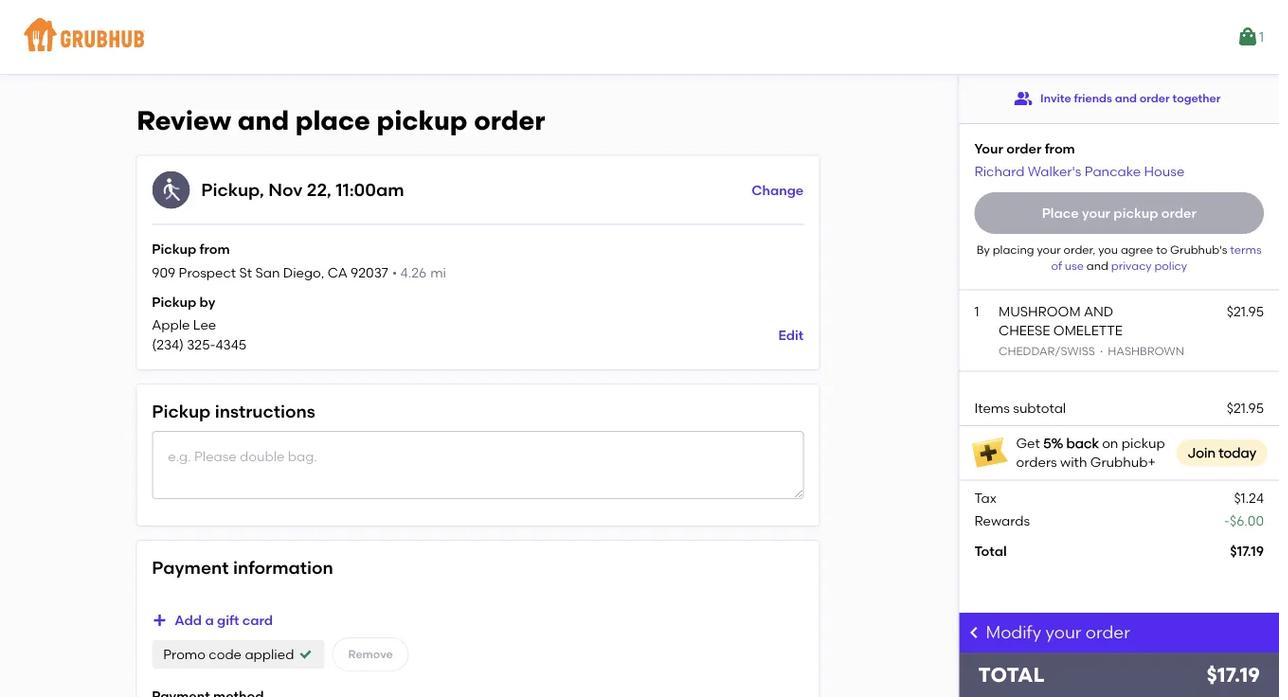 Task type: vqa. For each thing, say whether or not it's contained in the screenshot.


Task type: describe. For each thing, give the bounding box(es) containing it.
place your pickup order button
[[975, 192, 1264, 234]]

edit
[[778, 327, 804, 343]]

privacy policy link
[[1112, 259, 1188, 273]]

order,
[[1064, 243, 1096, 256]]

add
[[175, 613, 202, 629]]

place
[[295, 105, 370, 136]]

code
[[209, 647, 242, 663]]

•
[[392, 264, 397, 280]]

$6.00
[[1230, 513, 1264, 529]]

today
[[1219, 445, 1257, 461]]

your for modify
[[1046, 623, 1082, 643]]

invite friends and order together
[[1041, 91, 1221, 105]]

items
[[975, 400, 1010, 416]]

pickup icon image
[[152, 171, 190, 209]]

5%
[[1044, 435, 1064, 451]]

add a gift card
[[175, 613, 273, 629]]

review and place pickup order
[[137, 105, 545, 136]]

pickup for pickup instructions
[[152, 401, 211, 422]]

pancake
[[1085, 163, 1141, 179]]

walker's
[[1028, 163, 1082, 179]]

you
[[1099, 243, 1118, 256]]

order inside place your pickup order button
[[1162, 205, 1197, 221]]

promo
[[163, 647, 206, 663]]

by
[[200, 294, 215, 311]]

0 vertical spatial total
[[975, 543, 1007, 559]]

change button
[[752, 173, 804, 207]]

92037
[[351, 264, 388, 280]]

place your pickup order
[[1042, 205, 1197, 221]]

review
[[137, 105, 231, 136]]

0 horizontal spatial 1
[[975, 303, 980, 320]]

1 vertical spatial total
[[979, 663, 1045, 688]]

4.26
[[401, 264, 427, 280]]

main navigation navigation
[[0, 0, 1280, 74]]

promo code applied
[[163, 647, 294, 663]]

san
[[255, 264, 280, 280]]

edit button
[[778, 318, 804, 352]]

by
[[977, 243, 990, 256]]

-$6.00
[[1224, 513, 1264, 529]]

pickup by apple lee (234) 325-4345
[[152, 294, 247, 353]]

, inside pickup from 909 prospect st san diego , ca 92037 • 4.26 mi
[[321, 264, 324, 280]]

pickup from 909 prospect st san diego , ca 92037 • 4.26 mi
[[152, 241, 446, 280]]

and privacy policy
[[1087, 259, 1188, 273]]

by placing your order, you agree to grubhub's
[[977, 243, 1231, 256]]

together
[[1173, 91, 1221, 105]]

1 button
[[1237, 20, 1264, 54]]

1 vertical spatial svg image
[[298, 647, 313, 663]]

to
[[1156, 243, 1168, 256]]

people icon image
[[1014, 89, 1033, 108]]

mi
[[430, 264, 446, 280]]

your for place
[[1082, 205, 1111, 221]]

grubhub's
[[1171, 243, 1228, 256]]

grubhub+
[[1091, 455, 1156, 471]]

prospect
[[179, 264, 236, 280]]

pickup inside place your pickup order button
[[1114, 205, 1159, 221]]

privacy
[[1112, 259, 1152, 273]]

1 vertical spatial your
[[1037, 243, 1061, 256]]

terms of use link
[[1052, 243, 1262, 273]]

diego
[[283, 264, 321, 280]]

modify your order
[[986, 623, 1131, 643]]

pickup for pickup from 909 prospect st san diego , ca 92037 • 4.26 mi
[[152, 241, 196, 258]]

orders
[[1016, 455, 1057, 471]]

gift
[[217, 613, 239, 629]]

tax
[[975, 490, 997, 506]]

order inside your order from richard walker's pancake house
[[1007, 140, 1042, 156]]



Task type: locate. For each thing, give the bounding box(es) containing it.
∙
[[1098, 344, 1105, 358]]

card
[[242, 613, 273, 629]]

remove
[[348, 648, 393, 661]]

back
[[1067, 435, 1099, 451]]

2 $21.95 from the top
[[1227, 400, 1264, 416]]

agree
[[1121, 243, 1154, 256]]

omelette
[[1054, 323, 1123, 339]]

items subtotal
[[975, 400, 1066, 416]]

1 vertical spatial 1
[[975, 303, 980, 320]]

from up prospect
[[200, 241, 230, 258]]

a
[[205, 613, 214, 629]]

payment information
[[152, 558, 333, 579]]

your inside button
[[1082, 205, 1111, 221]]

pickup for pickup by apple lee (234) 325-4345
[[152, 294, 196, 311]]

1 vertical spatial $21.95
[[1227, 400, 1264, 416]]

0 horizontal spatial from
[[200, 241, 230, 258]]

mushroom and cheese omelette
[[999, 303, 1123, 339]]

nov
[[268, 179, 303, 200]]

on pickup orders with grubhub+
[[1016, 435, 1166, 471]]

and
[[1084, 303, 1114, 320]]

join today
[[1188, 445, 1257, 461]]

11:00am
[[336, 179, 404, 200]]

1 vertical spatial $17.19
[[1207, 663, 1261, 688]]

pickup up grubhub+
[[1122, 435, 1166, 451]]

order
[[1140, 91, 1170, 105], [474, 105, 545, 136], [1007, 140, 1042, 156], [1162, 205, 1197, 221], [1086, 623, 1131, 643]]

friends
[[1074, 91, 1113, 105]]

placing
[[993, 243, 1035, 256]]

1 pickup from the top
[[152, 241, 196, 258]]

0 vertical spatial $21.95
[[1227, 303, 1264, 320]]

ca
[[328, 264, 348, 280]]

st
[[239, 264, 252, 280]]

with
[[1061, 455, 1088, 471]]

2 vertical spatial your
[[1046, 623, 1082, 643]]

1 vertical spatial from
[[200, 241, 230, 258]]

1 horizontal spatial ,
[[321, 264, 324, 280]]

from inside pickup from 909 prospect st san diego , ca 92037 • 4.26 mi
[[200, 241, 230, 258]]

terms
[[1231, 243, 1262, 256]]

from inside your order from richard walker's pancake house
[[1045, 140, 1076, 156]]

applied
[[245, 647, 294, 663]]

house
[[1144, 163, 1185, 179]]

0 horizontal spatial and
[[238, 105, 289, 136]]

1 vertical spatial pickup
[[152, 294, 196, 311]]

1 $21.95 from the top
[[1227, 303, 1264, 320]]

pickup instructions
[[152, 401, 315, 422]]

22,
[[307, 179, 331, 200]]

svg image left add
[[152, 613, 167, 628]]

$17.19
[[1230, 543, 1264, 559], [1207, 663, 1261, 688]]

payment
[[152, 558, 229, 579]]

2 vertical spatial pickup
[[152, 401, 211, 422]]

your order from richard walker's pancake house
[[975, 140, 1185, 179]]

-
[[1224, 513, 1230, 529]]

svg image
[[967, 626, 982, 641]]

0 vertical spatial ,
[[260, 179, 264, 200]]

4345
[[216, 336, 247, 353]]

1 vertical spatial ,
[[321, 264, 324, 280]]

cheese
[[999, 323, 1051, 339]]

$1.24
[[1234, 490, 1264, 506]]

total
[[975, 543, 1007, 559], [979, 663, 1045, 688]]

0 vertical spatial from
[[1045, 140, 1076, 156]]

total down modify
[[979, 663, 1045, 688]]

3 pickup from the top
[[152, 401, 211, 422]]

remove button
[[332, 638, 409, 672]]

your right modify
[[1046, 623, 1082, 643]]

0 horizontal spatial ,
[[260, 179, 264, 200]]

get 5% back
[[1016, 435, 1099, 451]]

1 inside 'button'
[[1260, 29, 1264, 45]]

(234)
[[152, 336, 184, 353]]

change
[[752, 182, 804, 198]]

2 pickup from the top
[[152, 294, 196, 311]]

,
[[260, 179, 264, 200], [321, 264, 324, 280]]

subtotal
[[1013, 400, 1066, 416]]

apple
[[152, 317, 190, 333]]

1 horizontal spatial 1
[[1260, 29, 1264, 45]]

get
[[1016, 435, 1040, 451]]

your
[[1082, 205, 1111, 221], [1037, 243, 1061, 256], [1046, 623, 1082, 643]]

pickup inside on pickup orders with grubhub+
[[1122, 435, 1166, 451]]

pickup up apple
[[152, 294, 196, 311]]

0 vertical spatial your
[[1082, 205, 1111, 221]]

richard
[[975, 163, 1025, 179]]

lee
[[193, 317, 216, 333]]

svg image
[[152, 613, 167, 628], [298, 647, 313, 663]]

subscription badge image
[[971, 434, 1009, 472]]

pickup up agree
[[1114, 205, 1159, 221]]

order inside invite friends and order together button
[[1140, 91, 1170, 105]]

pickup down (234)
[[152, 401, 211, 422]]

place
[[1042, 205, 1079, 221]]

and right friends
[[1115, 91, 1137, 105]]

cheddar/swiss ∙ hashbrown
[[999, 344, 1185, 358]]

from
[[1045, 140, 1076, 156], [200, 241, 230, 258]]

svg image inside add a gift card "button"
[[152, 613, 167, 628]]

Pickup instructions text field
[[152, 431, 804, 499]]

cheddar/swiss
[[999, 344, 1096, 358]]

0 vertical spatial 1
[[1260, 29, 1264, 45]]

325-
[[187, 336, 216, 353]]

$21.95 down terms
[[1227, 303, 1264, 320]]

0 horizontal spatial svg image
[[152, 613, 167, 628]]

0 vertical spatial pickup
[[152, 241, 196, 258]]

1 horizontal spatial from
[[1045, 140, 1076, 156]]

policy
[[1155, 259, 1188, 273]]

invite
[[1041, 91, 1072, 105]]

pickup inside pickup from 909 prospect st san diego , ca 92037 • 4.26 mi
[[152, 241, 196, 258]]

on
[[1102, 435, 1119, 451]]

$21.95
[[1227, 303, 1264, 320], [1227, 400, 1264, 416]]

1 horizontal spatial svg image
[[298, 647, 313, 663]]

2 horizontal spatial and
[[1115, 91, 1137, 105]]

from up the walker's on the right of page
[[1045, 140, 1076, 156]]

pickup up 11:00am
[[377, 105, 468, 136]]

1 horizontal spatial and
[[1087, 259, 1109, 273]]

use
[[1065, 259, 1084, 273]]

your
[[975, 140, 1004, 156]]

rewards
[[975, 513, 1030, 529]]

instructions
[[215, 401, 315, 422]]

svg image right applied
[[298, 647, 313, 663]]

pickup
[[152, 241, 196, 258], [152, 294, 196, 311], [152, 401, 211, 422]]

and inside button
[[1115, 91, 1137, 105]]

hashbrown
[[1108, 344, 1185, 358]]

your up the of
[[1037, 243, 1061, 256]]

and left place
[[238, 105, 289, 136]]

1
[[1260, 29, 1264, 45], [975, 303, 980, 320]]

pickup inside pickup by apple lee (234) 325-4345
[[152, 294, 196, 311]]

richard walker's pancake house link
[[975, 163, 1185, 179]]

pickup , nov 22, 11:00am
[[201, 179, 404, 200]]

pickup left the nov
[[201, 179, 260, 200]]

909
[[152, 264, 176, 280]]

0 vertical spatial svg image
[[152, 613, 167, 628]]

, left the nov
[[260, 179, 264, 200]]

terms of use
[[1052, 243, 1262, 273]]

modify
[[986, 623, 1042, 643]]

$21.95 up today
[[1227, 400, 1264, 416]]

, left "ca"
[[321, 264, 324, 280]]

pickup
[[377, 105, 468, 136], [201, 179, 260, 200], [1114, 205, 1159, 221], [1122, 435, 1166, 451]]

invite friends and order together button
[[1014, 82, 1221, 116]]

0 vertical spatial $17.19
[[1230, 543, 1264, 559]]

total down rewards
[[975, 543, 1007, 559]]

and down the by placing your order, you agree to grubhub's
[[1087, 259, 1109, 273]]

your right place
[[1082, 205, 1111, 221]]

pickup up 909
[[152, 241, 196, 258]]

mushroom
[[999, 303, 1081, 320]]

join
[[1188, 445, 1216, 461]]



